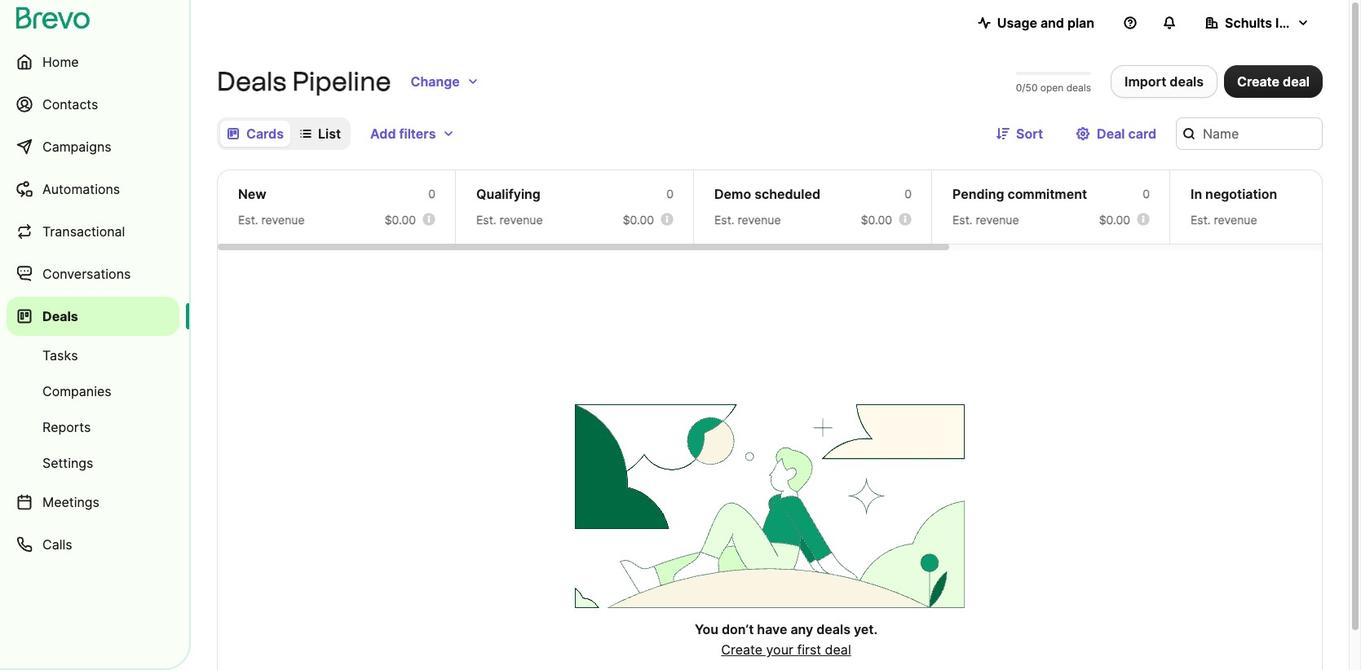 Task type: describe. For each thing, give the bounding box(es) containing it.
new
[[238, 186, 266, 202]]

deal card
[[1097, 126, 1156, 142]]

negotiation
[[1205, 186, 1277, 202]]

deals inside import deals "button"
[[1170, 73, 1204, 90]]

deals for deals
[[42, 308, 78, 325]]

5 revenue from the left
[[1214, 213, 1257, 227]]

revenue for pending commitment
[[976, 213, 1019, 227]]

list
[[318, 126, 341, 142]]

revenue for demo scheduled
[[738, 213, 781, 227]]

companies link
[[7, 375, 179, 408]]

reports
[[42, 419, 91, 436]]

schults inc
[[1225, 15, 1295, 31]]

in negotiation
[[1191, 186, 1277, 202]]

0 for qualifying
[[667, 187, 674, 201]]

5 est. revenue from the left
[[1191, 213, 1257, 227]]

create deal button
[[1224, 65, 1323, 98]]

$0.00 for qualifying
[[623, 213, 654, 227]]

demo
[[714, 186, 751, 202]]

schults inc button
[[1192, 7, 1323, 39]]

revenue for qualifying
[[500, 213, 543, 227]]

you don't have any deals yet. create your first deal
[[695, 621, 878, 658]]

usage and plan button
[[965, 7, 1108, 39]]

first
[[797, 642, 821, 658]]

0 for new
[[428, 187, 436, 201]]

home link
[[7, 42, 179, 82]]

settings
[[42, 455, 93, 471]]

create inside you don't have any deals yet. create your first deal
[[721, 642, 763, 658]]

commitment
[[1008, 186, 1087, 202]]

est. for qualifying
[[476, 213, 496, 227]]

pending commitment
[[953, 186, 1087, 202]]

0 for demo scheduled
[[905, 187, 912, 201]]

companies
[[42, 383, 112, 400]]

schults
[[1225, 15, 1272, 31]]

conversations
[[42, 266, 131, 282]]

5 est. from the left
[[1191, 213, 1211, 227]]

automations
[[42, 181, 120, 197]]

deal
[[1097, 126, 1125, 142]]

revenue for new
[[261, 213, 305, 227]]

0/50
[[1016, 82, 1038, 94]]

change
[[411, 73, 460, 90]]

transactional
[[42, 223, 125, 240]]

contacts link
[[7, 85, 179, 124]]

deal inside you don't have any deals yet. create your first deal
[[825, 642, 851, 658]]

add filters
[[370, 126, 436, 142]]

demo scheduled
[[714, 186, 820, 202]]

est. revenue for demo scheduled
[[714, 213, 781, 227]]

change button
[[398, 65, 492, 98]]

conversations link
[[7, 254, 179, 294]]

transactional link
[[7, 212, 179, 251]]

create your first deal link
[[721, 642, 851, 658]]

campaigns link
[[7, 127, 179, 166]]

card
[[1128, 126, 1156, 142]]

plan
[[1067, 15, 1094, 31]]

have
[[757, 621, 787, 638]]

calls link
[[7, 525, 179, 564]]

cards button
[[220, 121, 290, 147]]

est. revenue for new
[[238, 213, 305, 227]]

est. revenue for pending commitment
[[953, 213, 1019, 227]]

usage
[[997, 15, 1037, 31]]

filters
[[399, 126, 436, 142]]

contacts
[[42, 96, 98, 113]]

tasks link
[[7, 339, 179, 372]]

you
[[695, 621, 719, 638]]

Name search field
[[1176, 117, 1323, 150]]

est. for new
[[238, 213, 258, 227]]



Task type: locate. For each thing, give the bounding box(es) containing it.
deals link
[[7, 297, 179, 336]]

0 vertical spatial deals
[[217, 66, 286, 97]]

campaigns
[[42, 139, 111, 155]]

inc
[[1276, 15, 1295, 31]]

0 left in
[[1143, 187, 1150, 201]]

deal
[[1283, 73, 1310, 90], [825, 642, 851, 658]]

est. revenue down the qualifying
[[476, 213, 543, 227]]

0 horizontal spatial create
[[721, 642, 763, 658]]

4 est. from the left
[[953, 213, 973, 227]]

deal card button
[[1063, 117, 1170, 150]]

1 vertical spatial create
[[721, 642, 763, 658]]

yet.
[[854, 621, 878, 638]]

import
[[1125, 73, 1167, 90]]

$0.00 for pending commitment
[[1099, 213, 1130, 227]]

revenue down the qualifying
[[500, 213, 543, 227]]

0
[[428, 187, 436, 201], [667, 187, 674, 201], [905, 187, 912, 201], [1143, 187, 1150, 201]]

2 est. from the left
[[476, 213, 496, 227]]

est. down the qualifying
[[476, 213, 496, 227]]

revenue down 'pending'
[[976, 213, 1019, 227]]

qualifying
[[476, 186, 541, 202]]

in
[[1191, 186, 1202, 202]]

deals for deals pipeline
[[217, 66, 286, 97]]

import deals button
[[1111, 65, 1218, 98]]

est. down 'pending'
[[953, 213, 973, 227]]

est. revenue
[[238, 213, 305, 227], [476, 213, 543, 227], [714, 213, 781, 227], [953, 213, 1019, 227], [1191, 213, 1257, 227]]

create
[[1237, 73, 1280, 90], [721, 642, 763, 658]]

est. revenue down demo
[[714, 213, 781, 227]]

scheduled
[[755, 186, 820, 202]]

est. revenue for qualifying
[[476, 213, 543, 227]]

any
[[791, 621, 813, 638]]

sort button
[[984, 117, 1056, 150]]

2 0 from the left
[[667, 187, 674, 201]]

est. down demo
[[714, 213, 735, 227]]

deals pipeline
[[217, 66, 391, 97]]

home
[[42, 54, 79, 70]]

2 horizontal spatial deals
[[1170, 73, 1204, 90]]

0 horizontal spatial deal
[[825, 642, 851, 658]]

3 0 from the left
[[905, 187, 912, 201]]

3 $0.00 from the left
[[861, 213, 892, 227]]

est. down new at the top
[[238, 213, 258, 227]]

automations link
[[7, 170, 179, 209]]

1 est. revenue from the left
[[238, 213, 305, 227]]

est. revenue down 'pending'
[[953, 213, 1019, 227]]

2 est. revenue from the left
[[476, 213, 543, 227]]

create deal
[[1237, 73, 1310, 90]]

3 revenue from the left
[[738, 213, 781, 227]]

0 for pending commitment
[[1143, 187, 1150, 201]]

revenue down new at the top
[[261, 213, 305, 227]]

est. down in
[[1191, 213, 1211, 227]]

deals up tasks
[[42, 308, 78, 325]]

0 down filters
[[428, 187, 436, 201]]

deals right any
[[817, 621, 851, 638]]

1 vertical spatial deals
[[42, 308, 78, 325]]

create inside 'button'
[[1237, 73, 1280, 90]]

meetings
[[42, 494, 99, 511]]

list button
[[294, 121, 347, 147]]

1 $0.00 from the left
[[385, 213, 416, 227]]

deals
[[217, 66, 286, 97], [42, 308, 78, 325]]

1 0 from the left
[[428, 187, 436, 201]]

pipeline
[[292, 66, 391, 97]]

your
[[766, 642, 793, 658]]

revenue down demo scheduled in the top right of the page
[[738, 213, 781, 227]]

settings link
[[7, 447, 179, 480]]

0 left demo
[[667, 187, 674, 201]]

est. revenue down new at the top
[[238, 213, 305, 227]]

0 horizontal spatial deals
[[42, 308, 78, 325]]

est. for pending commitment
[[953, 213, 973, 227]]

1 vertical spatial deal
[[825, 642, 851, 658]]

1 horizontal spatial create
[[1237, 73, 1280, 90]]

deals right "import" on the right top of the page
[[1170, 73, 1204, 90]]

sort
[[1016, 126, 1043, 142]]

revenue down in negotiation
[[1214, 213, 1257, 227]]

import deals
[[1125, 73, 1204, 90]]

usage and plan
[[997, 15, 1094, 31]]

deal right first
[[825, 642, 851, 658]]

3 est. revenue from the left
[[714, 213, 781, 227]]

don't
[[722, 621, 754, 638]]

deals up cards button
[[217, 66, 286, 97]]

open
[[1040, 82, 1064, 94]]

1 horizontal spatial deal
[[1283, 73, 1310, 90]]

and
[[1041, 15, 1064, 31]]

4 est. revenue from the left
[[953, 213, 1019, 227]]

$0.00 for demo scheduled
[[861, 213, 892, 227]]

revenue
[[261, 213, 305, 227], [500, 213, 543, 227], [738, 213, 781, 227], [976, 213, 1019, 227], [1214, 213, 1257, 227]]

0 vertical spatial deal
[[1283, 73, 1310, 90]]

pending
[[953, 186, 1004, 202]]

reports link
[[7, 411, 179, 444]]

create up name search box
[[1237, 73, 1280, 90]]

meetings link
[[7, 483, 179, 522]]

4 0 from the left
[[1143, 187, 1150, 201]]

progress bar
[[1016, 72, 1091, 75]]

$0.00
[[385, 213, 416, 227], [623, 213, 654, 227], [861, 213, 892, 227], [1099, 213, 1130, 227]]

add
[[370, 126, 396, 142]]

create down don't
[[721, 642, 763, 658]]

1 revenue from the left
[[261, 213, 305, 227]]

calls
[[42, 537, 72, 553]]

0 vertical spatial create
[[1237, 73, 1280, 90]]

deals right open
[[1066, 82, 1091, 94]]

2 $0.00 from the left
[[623, 213, 654, 227]]

deal inside 'button'
[[1283, 73, 1310, 90]]

3 est. from the left
[[714, 213, 735, 227]]

0/50 open deals
[[1016, 82, 1091, 94]]

$0.00 for new
[[385, 213, 416, 227]]

0 horizontal spatial deals
[[817, 621, 851, 638]]

cards
[[246, 126, 284, 142]]

4 $0.00 from the left
[[1099, 213, 1130, 227]]

1 horizontal spatial deals
[[217, 66, 286, 97]]

deal down inc
[[1283, 73, 1310, 90]]

0 left 'pending'
[[905, 187, 912, 201]]

tasks
[[42, 347, 78, 364]]

4 revenue from the left
[[976, 213, 1019, 227]]

est. for demo scheduled
[[714, 213, 735, 227]]

est.
[[238, 213, 258, 227], [476, 213, 496, 227], [714, 213, 735, 227], [953, 213, 973, 227], [1191, 213, 1211, 227]]

est. revenue down in negotiation
[[1191, 213, 1257, 227]]

deals
[[1170, 73, 1204, 90], [1066, 82, 1091, 94], [817, 621, 851, 638]]

1 horizontal spatial deals
[[1066, 82, 1091, 94]]

deals inside you don't have any deals yet. create your first deal
[[817, 621, 851, 638]]

1 est. from the left
[[238, 213, 258, 227]]

2 revenue from the left
[[500, 213, 543, 227]]

add filters button
[[357, 117, 469, 150]]



Task type: vqa. For each thing, say whether or not it's contained in the screenshot.
event within the 'Send a series of messages based on a special event or birthday.'
no



